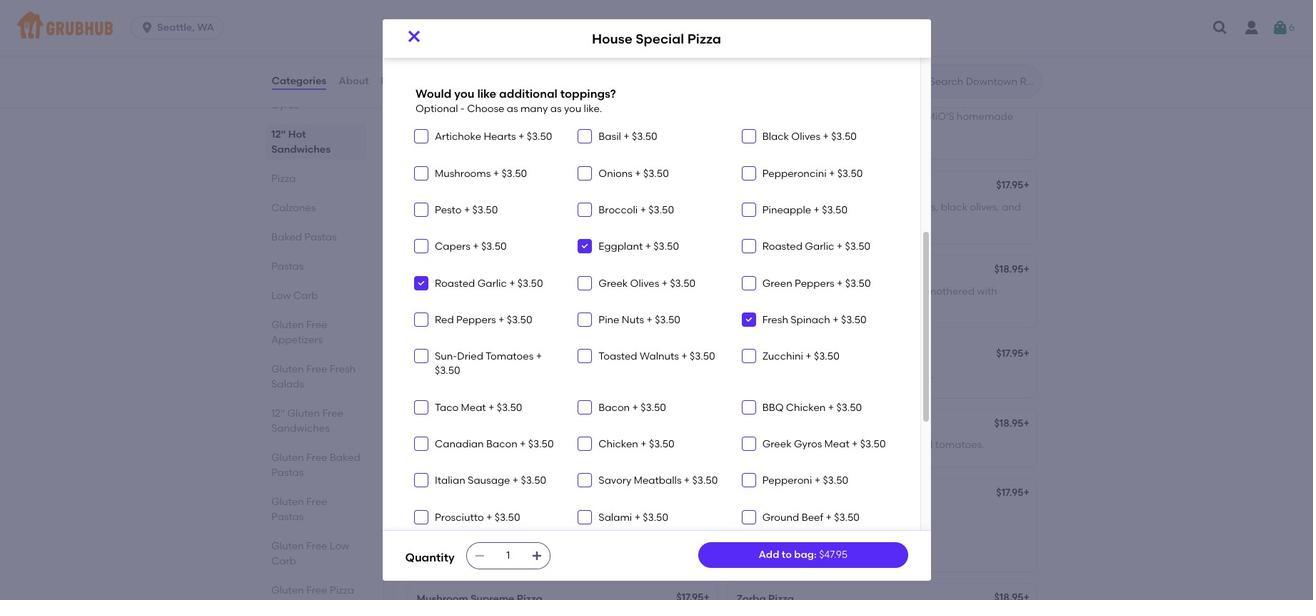 Task type: locate. For each thing, give the bounding box(es) containing it.
gluten for gluten free pizza
[[271, 585, 304, 597]]

baked down 12" gluten free sandwiches
[[330, 452, 360, 464]]

bacon, inside 'pepperoni, canadian bacon, mushrooms, green peppers, tomatoes and italian sausage.'
[[523, 285, 557, 298]]

+
[[693, 25, 699, 37], [1024, 75, 1030, 87], [519, 131, 525, 143], [624, 131, 630, 143], [823, 131, 829, 143], [493, 168, 499, 180], [635, 168, 641, 180], [829, 168, 835, 180], [1024, 180, 1030, 192], [464, 204, 470, 216], [641, 204, 646, 216], [814, 204, 820, 216], [473, 241, 479, 253], [646, 241, 651, 253], [837, 241, 843, 253], [1024, 264, 1030, 276], [509, 278, 515, 290], [662, 278, 668, 290], [837, 278, 843, 290], [499, 314, 505, 326], [647, 314, 653, 326], [833, 314, 839, 326], [704, 348, 710, 360], [1024, 348, 1030, 360], [536, 351, 542, 363], [682, 351, 688, 363], [806, 351, 812, 363], [489, 402, 495, 414], [633, 402, 639, 414], [828, 402, 834, 414], [1024, 418, 1030, 430], [520, 439, 526, 451], [641, 439, 647, 451], [852, 439, 858, 451], [513, 475, 519, 487], [684, 475, 690, 487], [815, 475, 821, 487], [1024, 487, 1030, 500], [487, 512, 492, 524], [635, 512, 641, 524], [826, 512, 832, 524]]

free for fresh
[[306, 364, 327, 376]]

0 vertical spatial onions,
[[621, 201, 656, 213]]

svg image for broccoli
[[581, 206, 590, 214]]

0 horizontal spatial chicken
[[599, 439, 639, 451]]

and inside 'pepperoni, canadian bacon, mushrooms, green peppers, tomatoes and italian sausage.'
[[466, 300, 485, 312]]

2 tomatoes from the left
[[774, 300, 820, 312]]

0 vertical spatial tomatoes.
[[612, 370, 661, 382]]

spinach
[[791, 314, 831, 326]]

sausage,
[[770, 370, 813, 382]]

sauce left toppings?
[[524, 96, 553, 108]]

canadian up tomatoes,
[[472, 201, 521, 213]]

special for pizza for the greek feta cheese lovers! smothered with onions, tomatoes and extra feta.
[[773, 265, 809, 277]]

1 horizontal spatial onions,
[[621, 201, 656, 213]]

pizza down mushrooms + $3.50
[[489, 181, 515, 193]]

svg image for black olives
[[745, 132, 753, 141]]

crust right berry
[[577, 38, 598, 48]]

additional inside would you like additional toppings? optional - choose as many as you like.
[[499, 87, 558, 100]]

mushrooms, up pine
[[559, 285, 619, 298]]

0 horizontal spatial romio's
[[531, 111, 569, 123]]

1 horizontal spatial toppings
[[877, 38, 914, 48]]

olives down 'your'
[[792, 131, 821, 143]]

homemade up the wheat
[[506, 25, 555, 35]]

pizza
[[405, 5, 446, 23], [688, 30, 722, 47], [456, 76, 482, 88], [271, 173, 296, 185], [489, 181, 515, 193], [817, 181, 843, 193], [466, 265, 491, 277], [812, 265, 837, 277], [737, 285, 761, 298], [464, 349, 489, 362], [762, 349, 788, 362], [461, 419, 487, 431], [773, 419, 799, 431], [466, 489, 492, 501], [775, 489, 801, 501], [330, 585, 354, 597]]

1 vertical spatial baked
[[330, 452, 360, 464]]

homemade down cheese pizza
[[437, 96, 494, 108]]

2 our from the left
[[737, 96, 755, 108]]

1 horizontal spatial sausage.
[[770, 216, 813, 228]]

and left onions.
[[878, 370, 897, 382]]

mushrooms.
[[581, 439, 640, 451], [813, 509, 873, 521]]

bacon, down pepperoncini + $3.50
[[843, 201, 877, 213]]

nuts
[[622, 314, 644, 326]]

sauce left the add
[[813, 38, 838, 48]]

gluten for gluten free fresh salads
[[271, 364, 304, 376]]

svg image for artichoke hearts
[[417, 132, 426, 141]]

svg image for taco meat
[[417, 403, 426, 412]]

svg image inside main navigation navigation
[[1212, 19, 1229, 36]]

svg image for pepperoni
[[745, 477, 753, 485]]

svg image for canadian bacon
[[417, 440, 426, 449]]

$3.50 up canadian bacon + $3.50
[[497, 402, 523, 414]]

bacon, down mushrooms + $3.50
[[523, 201, 557, 213]]

0 vertical spatial bacon
[[599, 402, 630, 414]]

0 horizontal spatial fresh
[[330, 364, 355, 376]]

0 vertical spatial baked
[[271, 231, 302, 244]]

1 horizontal spatial fresh
[[430, 38, 452, 48]]

gluten inside gluten free appetizers
[[271, 319, 304, 331]]

crust
[[950, 25, 971, 35], [577, 38, 598, 48]]

gluten up appetizers
[[271, 319, 304, 331]]

1 vertical spatial carb
[[271, 556, 296, 568]]

2 sandwiches from the top
[[271, 423, 330, 435]]

bacon, for and
[[523, 201, 557, 213]]

low up gluten free pizza
[[330, 541, 349, 553]]

free inside gluten free fresh salads
[[306, 364, 327, 376]]

italian up hawaiian pizza
[[435, 475, 466, 487]]

svg image up nemea
[[745, 477, 753, 485]]

1 vertical spatial tomatoes.
[[936, 439, 985, 451]]

fresh spinach + $3.50
[[763, 314, 867, 326]]

1 $18.95 from the top
[[995, 264, 1024, 276]]

mushrooms, inside pepperoni, canadian bacon, mushrooms, black olives, and italian sausage.
[[879, 201, 939, 213]]

svg image for chicken
[[581, 440, 590, 449]]

cheese pizza image
[[610, 67, 717, 160]]

svg image for 6
[[1272, 19, 1289, 36]]

bacon, for italian
[[523, 285, 557, 298]]

reviews
[[381, 75, 421, 87]]

1 vertical spatial you
[[564, 103, 582, 115]]

plato's
[[737, 265, 770, 277]]

low inside gluten free low carb
[[330, 541, 349, 553]]

1 horizontal spatial feta
[[829, 285, 849, 298]]

feta up "extra" on the right of the page
[[829, 285, 849, 298]]

0 horizontal spatial sauce
[[524, 96, 553, 108]]

1 vertical spatial chicken
[[599, 439, 639, 451]]

$3.50 up 'pine nuts + $3.50'
[[670, 278, 696, 290]]

onions, inside pepperoni, canadian bacon, mushrooms, onions, green peppers, tomatoes, and feta cheese.
[[621, 201, 656, 213]]

svg image for toasted walnuts
[[581, 352, 590, 361]]

$3.50 down meatballs
[[643, 512, 669, 524]]

12" for 12" gluten free sandwiches
[[271, 408, 285, 420]]

1 horizontal spatial an
[[929, 38, 940, 48]]

salami + $3.50
[[599, 512, 669, 524]]

to right add on the right bottom
[[782, 549, 792, 561]]

svg image for salami
[[581, 513, 590, 522]]

1 horizontal spatial garlic
[[805, 241, 835, 253]]

our for our homemade pizza sauce, mozzarella, and up to 2 toppings of your choice on our fresh romio's homemade dough.
[[737, 96, 755, 108]]

0 vertical spatial olives
[[792, 131, 821, 143]]

pepperoni, inside 'pepperoni, canadian bacon, mushrooms, green peppers, tomatoes and italian sausage.'
[[417, 285, 469, 298]]

2 charge. from the left
[[987, 38, 1019, 48]]

pepperoni, inside pepperoni, canadian bacon, mushrooms, black olives, and italian sausage.
[[737, 201, 789, 213]]

gluten inside gluten free low carb
[[271, 541, 304, 553]]

and inside pepperoni, canadian bacon, mushrooms, onions, green peppers, tomatoes, and feta cheese.
[[514, 216, 533, 228]]

2 horizontal spatial additional
[[942, 38, 985, 48]]

pepperoni, down mushrooms
[[417, 201, 469, 213]]

tomatoes inside pizza for the greek feta cheese lovers! smothered with onions, tomatoes and extra feta.
[[774, 300, 820, 312]]

1 vertical spatial $18.95 +
[[995, 418, 1030, 430]]

fresh inside pizza all pizzas come with our homemade pizza sauce and are smothered with mozzarella on our fresh romio's dough. we have 4 kinds of crust trditional, thin crust. fresh garlic and whole wheat berry crust available for an additional charge. substitute pizza sauce and add toppings for an additional charge.
[[784, 25, 804, 35]]

1 horizontal spatial substitute
[[745, 38, 787, 48]]

0 horizontal spatial crust
[[577, 38, 598, 48]]

1 vertical spatial sausage.
[[521, 300, 564, 312]]

nemea
[[737, 489, 773, 501]]

1 as from the left
[[507, 103, 518, 115]]

tomatoes. right cold at the right
[[936, 439, 985, 451]]

hot
[[288, 129, 306, 141]]

mushrooms, for onions,
[[559, 201, 619, 213]]

and left like.
[[555, 96, 575, 108]]

gluten
[[271, 319, 304, 331], [271, 364, 304, 376], [287, 408, 320, 420], [271, 452, 304, 464], [271, 496, 304, 509], [271, 541, 304, 553], [271, 585, 304, 597]]

0 horizontal spatial of
[[782, 111, 792, 123]]

1 horizontal spatial to
[[972, 96, 982, 108]]

$18.95 for pizza for the greek feta cheese lovers! smothered with onions, tomatoes and extra feta.
[[995, 264, 1024, 276]]

1 horizontal spatial chicken
[[786, 402, 826, 414]]

12" inside 12" gluten free sandwiches
[[271, 408, 285, 420]]

1 vertical spatial of
[[782, 111, 792, 123]]

canadian inside 'pepperoni, canadian bacon, mushrooms, green peppers, tomatoes and italian sausage.'
[[472, 285, 521, 298]]

pepperoni, inside pepperoni, canadian bacon, mushrooms, onions, green peppers, tomatoes, and feta cheese.
[[417, 201, 469, 213]]

1 horizontal spatial on
[[755, 25, 766, 35]]

toppings up black
[[737, 111, 780, 123]]

1 $18.95 + from the top
[[995, 264, 1030, 276]]

$3.50 down "extra" on the right of the page
[[841, 314, 867, 326]]

0 horizontal spatial on
[[472, 111, 484, 123]]

1 horizontal spatial green
[[621, 285, 649, 298]]

1 vertical spatial 12"
[[271, 408, 285, 420]]

ground
[[737, 439, 774, 451], [763, 512, 800, 524]]

and right tomatoes,
[[514, 216, 533, 228]]

mozzarella inside pizza all pizzas come with our homemade pizza sauce and are smothered with mozzarella on our fresh romio's dough. we have 4 kinds of crust trditional, thin crust. fresh garlic and whole wheat berry crust available for an additional charge. substitute pizza sauce and add toppings for an additional charge.
[[708, 25, 753, 35]]

svg image for pineapple
[[745, 206, 753, 214]]

sausage. inside pepperoni, canadian bacon, mushrooms, black olives, and italian sausage.
[[770, 216, 813, 228]]

0 horizontal spatial dough.
[[476, 125, 510, 137]]

chicken up savory on the bottom left
[[599, 439, 639, 451]]

our inside our homemade pizza sauce, mozzarella, and up to 2 toppings of your choice on our fresh romio's homemade dough.
[[867, 111, 883, 123]]

svg image for seattle, wa
[[140, 21, 154, 35]]

have
[[887, 25, 908, 35]]

ground down the athens
[[737, 439, 774, 451]]

sausage. down romio's special pizza
[[770, 216, 813, 228]]

gluten free appetizers
[[271, 319, 327, 346]]

gluten inside gluten free baked pastas
[[271, 452, 304, 464]]

free down 12" gluten free sandwiches
[[306, 452, 327, 464]]

dough. for our
[[737, 125, 771, 137]]

1 our from the left
[[417, 96, 435, 108]]

mushrooms, inside pepperoni, canadian bacon, mushrooms, onions, green peppers, tomatoes, and feta cheese.
[[559, 201, 619, 213]]

gluten for gluten free appetizers
[[271, 319, 304, 331]]

charge.
[[711, 38, 743, 48], [987, 38, 1019, 48]]

an down kinds
[[929, 38, 940, 48]]

svg image down acropolis
[[417, 279, 426, 288]]

hearts
[[484, 131, 516, 143]]

fresh inside pizza all pizzas come with our homemade pizza sauce and are smothered with mozzarella on our fresh romio's dough. we have 4 kinds of crust trditional, thin crust. fresh garlic and whole wheat berry crust available for an additional charge. substitute pizza sauce and add toppings for an additional charge.
[[430, 38, 452, 48]]

canadian for romio's special pizza
[[792, 201, 841, 213]]

2 $18.95 from the top
[[995, 418, 1024, 430]]

and inside our homemade pizza sauce, mozzarella, and up to 2 toppings of your choice on our fresh romio's homemade dough.
[[935, 96, 955, 108]]

$3.50 right beef
[[835, 512, 860, 524]]

gluten up salads
[[271, 364, 304, 376]]

0 horizontal spatial gyros
[[271, 99, 299, 111]]

0 horizontal spatial house special pizza
[[417, 181, 515, 193]]

svg image down optional
[[417, 132, 426, 141]]

fresh down 'pizzas'
[[430, 38, 452, 48]]

free for pastas
[[306, 496, 327, 509]]

1 horizontal spatial peppers
[[795, 278, 835, 290]]

pepperoni, for and
[[417, 285, 469, 298]]

beef,
[[776, 439, 800, 451]]

sandwiches down hot
[[271, 144, 330, 156]]

about button
[[338, 56, 370, 107]]

zucchini
[[763, 351, 804, 363]]

and left up
[[935, 96, 955, 108]]

1 vertical spatial low
[[330, 541, 349, 553]]

pepperoni, for tomatoes,
[[417, 201, 469, 213]]

homemade
[[506, 25, 555, 35], [437, 96, 494, 108], [757, 96, 814, 108], [957, 111, 1014, 123], [417, 125, 473, 137]]

and inside our homemade pizza sauce and mozzarella on our fresh romio's homemade dough.
[[555, 96, 575, 108]]

meat down bbq chicken + $3.50
[[825, 439, 850, 451]]

gluten down gluten free low carb
[[271, 585, 304, 597]]

to left 2
[[972, 96, 982, 108]]

pesto
[[435, 204, 462, 216]]

zucchini + $3.50
[[763, 351, 840, 363]]

to
[[972, 96, 982, 108], [782, 549, 792, 561]]

12" inside 12" hot sandwiches
[[271, 129, 286, 141]]

svg image inside seattle, wa button
[[140, 21, 154, 35]]

canadian bacon and pineapple.
[[417, 509, 575, 521]]

fresh inside our homemade pizza sauce, mozzarella, and up to 2 toppings of your choice on our fresh romio's homemade dough.
[[886, 111, 910, 123]]

2 horizontal spatial onions,
[[737, 300, 771, 312]]

gluten inside 12" gluten free sandwiches
[[287, 408, 320, 420]]

pineapple.
[[524, 509, 575, 521]]

dough. up the add
[[840, 25, 870, 35]]

svg image left 'bacon + $3.50'
[[581, 403, 590, 412]]

svg image left onions
[[581, 169, 590, 178]]

available
[[600, 38, 638, 48]]

svg image inside 6 button
[[1272, 19, 1289, 36]]

dough. inside our homemade pizza sauce, mozzarella, and up to 2 toppings of your choice on our fresh romio's homemade dough.
[[737, 125, 771, 137]]

homemade inside pizza all pizzas come with our homemade pizza sauce and are smothered with mozzarella on our fresh romio's dough. we have 4 kinds of crust trditional, thin crust. fresh garlic and whole wheat berry crust available for an additional charge. substitute pizza sauce and add toppings for an additional charge.
[[506, 25, 555, 35]]

svg image
[[1212, 19, 1229, 36], [417, 27, 426, 35], [405, 28, 423, 45], [417, 132, 426, 141], [581, 132, 590, 141], [745, 132, 753, 141], [581, 169, 590, 178], [417, 206, 426, 214], [745, 206, 753, 214], [581, 242, 590, 251], [417, 279, 426, 288], [581, 352, 590, 361], [417, 403, 426, 412], [581, 403, 590, 412], [417, 440, 426, 449], [417, 477, 426, 485], [745, 477, 753, 485], [417, 513, 426, 522], [745, 513, 753, 522]]

1 horizontal spatial tomatoes.
[[936, 439, 985, 451]]

0 vertical spatial of
[[940, 25, 948, 35]]

1 horizontal spatial peppers,
[[545, 370, 588, 382]]

carb up gluten free pizza
[[271, 556, 296, 568]]

0 horizontal spatial toppings
[[737, 111, 780, 123]]

bacon
[[599, 402, 630, 414], [486, 439, 518, 451]]

prosciutto
[[435, 512, 484, 524]]

0 vertical spatial mozzarella
[[708, 25, 753, 35]]

sausage. up red peppers + $3.50
[[521, 300, 564, 312]]

pastas up gluten free pastas
[[271, 467, 304, 479]]

with inside pizza for the greek feta cheese lovers! smothered with onions, tomatoes and extra feta.
[[977, 285, 998, 298]]

0 horizontal spatial peppers,
[[417, 216, 460, 228]]

0 horizontal spatial substitute
[[599, 25, 648, 37]]

$17.95 + for black
[[997, 180, 1030, 192]]

2
[[984, 96, 990, 108]]

$3.50 up 'savory meatballs + $3.50'
[[649, 439, 675, 451]]

1 horizontal spatial greek
[[763, 439, 792, 451]]

$3.50 inside sun-dried tomatoes + $3.50
[[435, 365, 461, 378]]

canadian inside pepperoni, canadian bacon, mushrooms, onions, green peppers, tomatoes, and feta cheese.
[[472, 201, 521, 213]]

canadian for house special pizza
[[472, 201, 521, 213]]

0 vertical spatial mushrooms.
[[581, 439, 640, 451]]

our inside our homemade pizza sauce and mozzarella on our fresh romio's homemade dough.
[[417, 96, 435, 108]]

roasted up the plato's special pizza
[[763, 241, 803, 253]]

for
[[640, 38, 652, 48], [916, 38, 927, 48], [764, 285, 777, 298]]

gluten inside gluten free pastas
[[271, 496, 304, 509]]

hawaiian pizza image
[[610, 480, 717, 572]]

$3.50 down pepperoni, canadian bacon, mushrooms, black olives, and italian sausage.
[[845, 241, 871, 253]]

$17.95 for mushrooms, onions, green peppers, and tomatoes.
[[677, 348, 704, 360]]

pepperoni + $3.50
[[763, 475, 849, 487]]

1 vertical spatial fresh
[[763, 314, 789, 326]]

0 vertical spatial 12"
[[271, 129, 286, 141]]

1 vertical spatial peppers,
[[652, 285, 695, 298]]

0 horizontal spatial peppers
[[456, 314, 496, 326]]

1 horizontal spatial olives
[[792, 131, 821, 143]]

mozzarella
[[708, 25, 753, 35], [417, 111, 469, 123]]

green down onions + $3.50
[[658, 201, 686, 213]]

1 horizontal spatial for
[[764, 285, 777, 298]]

bacon, inside pepperoni, canadian bacon, mushrooms, black olives, and italian sausage.
[[843, 201, 877, 213]]

dough.
[[840, 25, 870, 35], [476, 125, 510, 137], [737, 125, 771, 137]]

our for our homemade pizza sauce and mozzarella on our fresh romio's homemade dough.
[[417, 96, 435, 108]]

0 horizontal spatial green
[[515, 370, 543, 382]]

1 horizontal spatial mozzarella
[[708, 25, 753, 35]]

add to bag: $47.95
[[759, 549, 848, 561]]

pineapple + $3.50
[[763, 204, 848, 216]]

onions, down the green
[[737, 300, 771, 312]]

1 horizontal spatial low
[[330, 541, 349, 553]]

crust.
[[405, 38, 428, 48]]

0 horizontal spatial feta
[[535, 216, 555, 228]]

main navigation navigation
[[0, 0, 1314, 56]]

roasted
[[763, 241, 803, 253], [435, 278, 475, 290]]

mushrooms, left black
[[879, 201, 939, 213]]

hawaiian pizza
[[417, 489, 492, 501]]

gluten for gluten free baked pastas
[[271, 452, 304, 464]]

tomatoes up red
[[417, 300, 464, 312]]

svg image for pesto
[[417, 206, 426, 214]]

$3.50 up the input item quantity number field
[[495, 512, 520, 524]]

free inside 12" gluten free sandwiches
[[322, 408, 343, 420]]

trditional,
[[973, 25, 1013, 35]]

for inside pizza for the greek feta cheese lovers! smothered with onions, tomatoes and extra feta.
[[764, 285, 777, 298]]

Search Downtown Romio's Pizza and Pasta search field
[[928, 75, 1038, 89]]

1 charge. from the left
[[711, 38, 743, 48]]

svg image for house special pizza
[[405, 28, 423, 45]]

2 12" from the top
[[271, 408, 285, 420]]

santorini pizza
[[417, 349, 489, 362]]

$18.95 + for pizza for the greek feta cheese lovers! smothered with onions, tomatoes and extra feta.
[[995, 264, 1030, 276]]

pizza inside our homemade pizza sauce, mozzarella, and up to 2 toppings of your choice on our fresh romio's homemade dough.
[[817, 96, 841, 108]]

tomatoes down the
[[774, 300, 820, 312]]

mushrooms. up savory on the bottom left
[[581, 439, 640, 451]]

pizza down pepperoni
[[775, 489, 801, 501]]

2 horizontal spatial on
[[853, 111, 865, 123]]

eggplant + $3.50
[[599, 241, 679, 253]]

1 12" from the top
[[271, 129, 286, 141]]

gluten free pastas
[[271, 496, 327, 524]]

$10.95
[[994, 75, 1024, 87]]

greek for olives
[[599, 278, 628, 290]]

categories
[[272, 75, 327, 87]]

bacon up italian sausage + $3.50
[[486, 439, 518, 451]]

peppers for red peppers
[[456, 314, 496, 326]]

dough. inside our homemade pizza sauce and mozzarella on our fresh romio's homemade dough.
[[476, 125, 510, 137]]

cheese.
[[557, 216, 595, 228]]

svg image for italian sausage
[[417, 477, 426, 485]]

gluten inside gluten free fresh salads
[[271, 364, 304, 376]]

tomatoes inside 'pepperoni, canadian bacon, mushrooms, green peppers, tomatoes and italian sausage.'
[[417, 300, 464, 312]]

free inside gluten free low carb
[[306, 541, 327, 553]]

our homemade pizza sauce and mozzarella on our fresh romio's homemade dough.
[[417, 96, 575, 137]]

peppers
[[795, 278, 835, 290], [456, 314, 496, 326]]

dough. inside pizza all pizzas come with our homemade pizza sauce and are smothered with mozzarella on our fresh romio's dough. we have 4 kinds of crust trditional, thin crust. fresh garlic and whole wheat berry crust available for an additional charge. substitute pizza sauce and add toppings for an additional charge.
[[840, 25, 870, 35]]

garlic up red peppers + $3.50
[[478, 278, 507, 290]]

peppers, inside pepperoni, canadian bacon, mushrooms, onions, green peppers, tomatoes, and feta cheese.
[[417, 216, 460, 228]]

taco
[[435, 402, 459, 414]]

1 vertical spatial house
[[417, 181, 448, 193]]

green
[[763, 278, 793, 290]]

0 vertical spatial green
[[658, 201, 686, 213]]

olive
[[650, 25, 675, 37]]

0 horizontal spatial as
[[507, 103, 518, 115]]

capers
[[435, 241, 471, 253]]

categories button
[[271, 56, 327, 107]]

come
[[445, 25, 469, 35]]

svg image for ground beef
[[745, 513, 753, 522]]

romio's
[[912, 111, 955, 123]]

house right berry
[[592, 30, 633, 47]]

bbq
[[763, 402, 784, 414]]

free inside gluten free pastas
[[306, 496, 327, 509]]

0 vertical spatial toppings
[[877, 38, 914, 48]]

canadian for acropolis pizza
[[472, 285, 521, 298]]

$47.95
[[819, 549, 848, 561]]

svg image
[[1272, 19, 1289, 36], [140, 21, 154, 35], [417, 169, 426, 178], [745, 169, 753, 178], [581, 206, 590, 214], [417, 242, 426, 251], [745, 242, 753, 251], [581, 279, 590, 288], [745, 279, 753, 288], [417, 316, 426, 324], [581, 316, 590, 324], [745, 316, 753, 324], [417, 352, 426, 361], [745, 352, 753, 361], [745, 403, 753, 412], [581, 440, 590, 449], [745, 440, 753, 449], [581, 477, 590, 485], [581, 513, 590, 522], [474, 551, 486, 562], [531, 551, 543, 562]]

pepperoni, canadian bacon, mushrooms, black olives, and italian sausage.
[[737, 201, 1022, 228]]

feta.
[[872, 300, 894, 312]]

savory meatballs + $3.50
[[599, 475, 718, 487]]

free inside gluten free appetizers
[[306, 319, 327, 331]]

1 tomatoes from the left
[[417, 300, 464, 312]]

olives for greek olives
[[630, 278, 660, 290]]

baked inside gluten free baked pastas
[[330, 452, 360, 464]]

svg image for savory meatballs
[[581, 477, 590, 485]]

0 horizontal spatial bacon
[[486, 439, 518, 451]]

pizzas
[[418, 25, 443, 35]]

roasted garlic + $3.50 up green peppers + $3.50
[[763, 241, 871, 253]]

canadian up red peppers + $3.50
[[472, 285, 521, 298]]

dough. for pizza
[[840, 25, 870, 35]]

tomatoes,
[[462, 216, 511, 228]]

pizza up green peppers + $3.50
[[812, 265, 837, 277]]

0 horizontal spatial additional
[[499, 87, 558, 100]]

0 vertical spatial sausage.
[[770, 216, 813, 228]]

svg image for prosciutto
[[417, 513, 426, 522]]

fresh up 12" gluten free sandwiches
[[330, 364, 355, 376]]

mushrooms, inside 'pepperoni, canadian bacon, mushrooms, green peppers, tomatoes and italian sausage.'
[[559, 285, 619, 298]]

svg image for bbq chicken
[[745, 403, 753, 412]]

$3.50 up tomatoes at left bottom
[[507, 314, 533, 326]]

free inside gluten free baked pastas
[[306, 452, 327, 464]]

0 vertical spatial peppers,
[[417, 216, 460, 228]]

basil
[[599, 131, 621, 143]]

svg image for fresh spinach
[[745, 316, 753, 324]]

1 vertical spatial bacon
[[486, 439, 518, 451]]

greek inside pizza for the greek feta cheese lovers! smothered with onions, tomatoes and extra feta.
[[797, 285, 827, 298]]

1 vertical spatial sauce
[[813, 38, 838, 48]]

for down olive
[[640, 38, 652, 48]]

low up gluten free appetizers
[[271, 290, 291, 302]]

2 horizontal spatial greek
[[797, 285, 827, 298]]

0 horizontal spatial onions,
[[478, 370, 512, 382]]

$3.50 down many
[[527, 131, 553, 143]]

pizza down plato's
[[737, 285, 761, 298]]

substitute
[[599, 25, 648, 37], [745, 38, 787, 48]]

italian sausage + $3.50
[[435, 475, 547, 487]]

add
[[858, 38, 875, 48]]

mushrooms,
[[559, 201, 619, 213], [879, 201, 939, 213], [559, 285, 619, 298], [816, 370, 875, 382], [803, 439, 862, 451]]

italian down the zeus
[[737, 370, 767, 382]]

1 vertical spatial feta
[[829, 285, 849, 298]]

fresh inside gluten free fresh salads
[[330, 364, 355, 376]]

bacon, inside pepperoni, canadian bacon, mushrooms, onions, green peppers, tomatoes, and feta cheese.
[[523, 201, 557, 213]]

1 horizontal spatial as
[[551, 103, 562, 115]]

red peppers + $3.50
[[435, 314, 533, 326]]

0 horizontal spatial charge.
[[711, 38, 743, 48]]

solonika pizza
[[417, 419, 487, 431]]

smothered
[[921, 285, 975, 298]]

you up -
[[455, 87, 475, 100]]

feta inside pizza for the greek feta cheese lovers! smothered with onions, tomatoes and extra feta.
[[829, 285, 849, 298]]

taco meat + $3.50
[[435, 402, 523, 414]]

pizza right sun-
[[464, 349, 489, 362]]

2 $18.95 + from the top
[[995, 418, 1030, 430]]

our inside our homemade pizza sauce, mozzarella, and up to 2 toppings of your choice on our fresh romio's homemade dough.
[[737, 96, 755, 108]]

$3.50 up italian sausage + $3.50
[[528, 439, 554, 451]]

svg image for pepperoncini
[[745, 169, 753, 178]]

0 vertical spatial $18.95 +
[[995, 264, 1030, 276]]

1 horizontal spatial our
[[737, 96, 755, 108]]

1 horizontal spatial baked
[[330, 452, 360, 464]]

salads
[[271, 379, 304, 391]]

$3.50 right meatballs
[[693, 475, 718, 487]]

+ inside substitute olive oil + $3.50
[[693, 25, 699, 37]]

$17.95 for pepperoni, and mushrooms.
[[997, 487, 1024, 500]]

0 vertical spatial feta
[[535, 216, 555, 228]]

pine nuts + $3.50
[[599, 314, 681, 326]]

1 vertical spatial romio's
[[531, 111, 569, 123]]

canadian inside pepperoni, canadian bacon, mushrooms, black olives, and italian sausage.
[[792, 201, 841, 213]]

peppers right red
[[456, 314, 496, 326]]

with right the smothered
[[689, 25, 706, 35]]

prosciutto + $3.50
[[435, 512, 520, 524]]

fresh inside our homemade pizza sauce and mozzarella on our fresh romio's homemade dough.
[[505, 111, 528, 123]]

pepperoni,
[[417, 201, 469, 213], [737, 201, 789, 213], [417, 285, 469, 298], [417, 439, 469, 451], [737, 509, 789, 521]]

meat right taco
[[461, 402, 486, 414]]

0 horizontal spatial greek
[[599, 278, 628, 290]]

0 horizontal spatial our
[[417, 96, 435, 108]]

1 horizontal spatial you
[[564, 103, 582, 115]]

pizza up 'pizzas'
[[405, 5, 446, 23]]

0 vertical spatial sandwiches
[[271, 144, 330, 156]]

0 horizontal spatial sausage.
[[521, 300, 564, 312]]

canadian for solonika pizza
[[472, 439, 521, 451]]

olives for black olives
[[792, 131, 821, 143]]

svg image left toasted
[[581, 352, 590, 361]]



Task type: vqa. For each thing, say whether or not it's contained in the screenshot.
rightmost Delivery
no



Task type: describe. For each thing, give the bounding box(es) containing it.
green inside pepperoni, canadian bacon, mushrooms, onions, green peppers, tomatoes, and feta cheese.
[[658, 201, 686, 213]]

+ inside sun-dried tomatoes + $3.50
[[536, 351, 542, 363]]

$3.50 down 'hearts'
[[502, 168, 527, 180]]

peppers for green peppers
[[795, 278, 835, 290]]

on inside pizza all pizzas come with our homemade pizza sauce and are smothered with mozzarella on our fresh romio's dough. we have 4 kinds of crust trditional, thin crust. fresh garlic and whole wheat berry crust available for an additional charge. substitute pizza sauce and add toppings for an additional charge.
[[755, 25, 766, 35]]

gluten free pizza
[[271, 585, 354, 597]]

$3.50 up pepperoni, canadian bacon, mushrooms, black olives, and italian sausage.
[[838, 168, 863, 180]]

free for low
[[306, 541, 327, 553]]

garlic
[[455, 38, 478, 48]]

pepperoni
[[763, 475, 812, 487]]

free for appetizers
[[306, 319, 327, 331]]

4
[[910, 25, 915, 35]]

svg image for pine nuts
[[581, 316, 590, 324]]

ground for ground beef, mushrooms, and fresh cold tomatoes.
[[737, 439, 774, 451]]

and right the 'garlic'
[[480, 38, 497, 48]]

ground for ground beef + $3.50
[[763, 512, 800, 524]]

svg image for bacon
[[581, 403, 590, 412]]

of inside our homemade pizza sauce, mozzarella, and up to 2 toppings of your choice on our fresh romio's homemade dough.
[[782, 111, 792, 123]]

capers + $3.50
[[435, 241, 507, 253]]

1 vertical spatial garlic
[[478, 278, 507, 290]]

seattle, wa button
[[131, 16, 229, 39]]

$3.50 right nuts
[[655, 314, 681, 326]]

black
[[941, 201, 968, 213]]

green peppers + $3.50
[[763, 278, 871, 290]]

0 horizontal spatial you
[[455, 87, 475, 100]]

12" hot sandwiches
[[271, 129, 330, 156]]

12" gluten free sandwiches
[[271, 408, 343, 435]]

mushrooms, onions, green peppers, and tomatoes.
[[417, 370, 661, 382]]

and left cold at the right
[[864, 439, 884, 451]]

pizza right the smothered
[[688, 30, 722, 47]]

low carb
[[271, 290, 318, 302]]

0 horizontal spatial for
[[640, 38, 652, 48]]

$3.50 right onions
[[644, 168, 669, 180]]

gluten free baked pastas
[[271, 452, 360, 479]]

1 horizontal spatial meat
[[825, 439, 850, 451]]

svg image right all
[[417, 27, 426, 35]]

canadian down hawaiian
[[417, 509, 466, 521]]

$3.50 down pepperoncini + $3.50
[[822, 204, 848, 216]]

1 an from the left
[[654, 38, 665, 48]]

pastas inside gluten free baked pastas
[[271, 467, 304, 479]]

0 vertical spatial chicken
[[786, 402, 826, 414]]

of inside pizza all pizzas come with our homemade pizza sauce and are smothered with mozzarella on our fresh romio's dough. we have 4 kinds of crust trditional, thin crust. fresh garlic and whole wheat berry crust available for an additional charge. substitute pizza sauce and add toppings for an additional charge.
[[940, 25, 948, 35]]

$3.50 down pepperoni, canadian bacon, and mushrooms.
[[521, 475, 547, 487]]

2 horizontal spatial fresh
[[763, 314, 789, 326]]

mozzarella inside our homemade pizza sauce and mozzarella on our fresh romio's homemade dough.
[[417, 111, 469, 123]]

$3.50 down italian sausage, mushrooms, and onions. in the bottom of the page
[[837, 402, 862, 414]]

our inside our homemade pizza sauce and mozzarella on our fresh romio's homemade dough.
[[486, 111, 502, 123]]

1 horizontal spatial gyros
[[794, 439, 822, 451]]

pizza up calzones
[[271, 173, 296, 185]]

would
[[416, 87, 452, 100]]

0 horizontal spatial meat
[[461, 402, 486, 414]]

1 horizontal spatial mushrooms.
[[813, 509, 873, 521]]

0 vertical spatial garlic
[[805, 241, 835, 253]]

2 horizontal spatial for
[[916, 38, 927, 48]]

pizza up sausage,
[[762, 349, 788, 362]]

$3.50 down tomatoes,
[[481, 241, 507, 253]]

svg image for greek olives
[[581, 279, 590, 288]]

1 sandwiches from the top
[[271, 144, 330, 156]]

svg image for onions
[[581, 169, 590, 178]]

artichoke hearts + $3.50
[[435, 131, 553, 143]]

$3.50 up red peppers + $3.50
[[518, 278, 543, 290]]

and down 'pepperoni + $3.50'
[[792, 509, 811, 521]]

walnuts
[[640, 351, 679, 363]]

toppings?
[[561, 87, 616, 100]]

pepperoni, canadian bacon, and mushrooms.
[[417, 439, 640, 451]]

svg image for zucchini
[[745, 352, 753, 361]]

cheese
[[851, 285, 886, 298]]

0 horizontal spatial baked
[[271, 231, 302, 244]]

pastas down calzones
[[304, 231, 337, 244]]

$17.95 for pepperoni, canadian bacon, mushrooms, black olives, and italian sausage.
[[997, 180, 1024, 192]]

feta inside pepperoni, canadian bacon, mushrooms, onions, green peppers, tomatoes, and feta cheese.
[[535, 216, 555, 228]]

sun-dried tomatoes + $3.50
[[435, 351, 542, 378]]

$17.95 + for onions.
[[997, 348, 1030, 360]]

kinds
[[917, 25, 938, 35]]

-
[[461, 103, 465, 115]]

seattle, wa
[[157, 21, 214, 34]]

wa
[[197, 21, 214, 34]]

carb inside gluten free low carb
[[271, 556, 296, 568]]

acropolis
[[417, 265, 463, 277]]

svg image for roasted garlic
[[417, 279, 426, 288]]

onions, inside pizza for the greek feta cheese lovers! smothered with onions, tomatoes and extra feta.
[[737, 300, 771, 312]]

0 vertical spatial house special pizza
[[592, 30, 722, 47]]

onions.
[[899, 370, 934, 382]]

and left the add
[[840, 38, 856, 48]]

artichoke
[[435, 131, 482, 143]]

svg image for eggplant
[[581, 242, 590, 251]]

0 horizontal spatial house
[[417, 181, 448, 193]]

2 as from the left
[[551, 103, 562, 115]]

pizza for the greek feta cheese lovers! smothered with onions, tomatoes and extra feta.
[[737, 285, 998, 312]]

bacon, for sausage.
[[843, 201, 877, 213]]

and inside pepperoni, canadian bacon, mushrooms, black olives, and italian sausage.
[[1002, 201, 1022, 213]]

0 horizontal spatial roasted
[[435, 278, 475, 290]]

search icon image
[[907, 73, 924, 90]]

homemade up 'your'
[[757, 96, 814, 108]]

0 horizontal spatial with
[[471, 25, 488, 35]]

berry
[[554, 38, 575, 48]]

1 horizontal spatial with
[[689, 25, 706, 35]]

greek for gyros
[[763, 439, 792, 451]]

$3.50 right walnuts
[[690, 351, 716, 363]]

onions
[[599, 168, 633, 180]]

peppers, inside 'pepperoni, canadian bacon, mushrooms, green peppers, tomatoes and italian sausage.'
[[652, 285, 695, 298]]

1 horizontal spatial bacon
[[599, 402, 630, 414]]

$18.95 + for ground beef, mushrooms, and fresh cold tomatoes.
[[995, 418, 1030, 430]]

sauce inside our homemade pizza sauce and mozzarella on our fresh romio's homemade dough.
[[524, 96, 553, 108]]

black olives + $3.50
[[763, 131, 857, 143]]

pizza inside our homemade pizza sauce and mozzarella on our fresh romio's homemade dough.
[[496, 96, 521, 108]]

gluten for gluten free pastas
[[271, 496, 304, 509]]

pastas up 'low carb'
[[271, 261, 304, 273]]

$3.50 up chicken + $3.50
[[641, 402, 666, 414]]

svg image for greek gyros meat
[[745, 440, 753, 449]]

dried
[[457, 351, 484, 363]]

gluten for gluten free low carb
[[271, 541, 304, 553]]

toasted walnuts + $3.50
[[599, 351, 716, 363]]

2 an from the left
[[929, 38, 940, 48]]

thin
[[1015, 25, 1031, 35]]

smothered
[[642, 25, 687, 35]]

and inside pizza for the greek feta cheese lovers! smothered with onions, tomatoes and extra feta.
[[823, 300, 842, 312]]

pizza inside pizza all pizzas come with our homemade pizza sauce and are smothered with mozzarella on our fresh romio's dough. we have 4 kinds of crust trditional, thin crust. fresh garlic and whole wheat berry crust available for an additional charge. substitute pizza sauce and add toppings for an additional charge.
[[405, 5, 446, 23]]

mushrooms, down bbq chicken + $3.50
[[803, 439, 862, 451]]

svg image for roasted garlic
[[745, 242, 753, 251]]

free for baked
[[306, 452, 327, 464]]

romio's inside pizza all pizzas come with our homemade pizza sauce and are smothered with mozzarella on our fresh romio's dough. we have 4 kinds of crust trditional, thin crust. fresh garlic and whole wheat berry crust available for an additional charge. substitute pizza sauce and add toppings for an additional charge.
[[806, 25, 838, 35]]

mushrooms + $3.50
[[435, 168, 527, 180]]

svg image for sun-dried tomatoes
[[417, 352, 426, 361]]

1 vertical spatial crust
[[577, 38, 598, 48]]

substitute inside pizza all pizzas come with our homemade pizza sauce and are smothered with mozzarella on our fresh romio's dough. we have 4 kinds of crust trditional, thin crust. fresh garlic and whole wheat berry crust available for an additional charge. substitute pizza sauce and add toppings for an additional charge.
[[745, 38, 787, 48]]

baked pastas
[[271, 231, 337, 244]]

1 horizontal spatial crust
[[950, 25, 971, 35]]

toppings inside our homemade pizza sauce, mozzarella, and up to 2 toppings of your choice on our fresh romio's homemade dough.
[[737, 111, 780, 123]]

homemade down optional
[[417, 125, 473, 137]]

2 vertical spatial green
[[515, 370, 543, 382]]

1 horizontal spatial additional
[[667, 38, 709, 48]]

greek gyros meat + $3.50
[[763, 439, 886, 451]]

bacon
[[468, 509, 500, 521]]

seattle,
[[157, 21, 195, 34]]

santorini
[[417, 349, 461, 362]]

$3.50 inside substitute olive oil + $3.50
[[599, 40, 624, 52]]

0 horizontal spatial low
[[271, 290, 291, 302]]

pizza up -
[[456, 76, 482, 88]]

zeus
[[737, 349, 760, 362]]

pepperoni, canadian bacon, mushrooms, onions, green peppers, tomatoes, and feta cheese.
[[417, 201, 686, 228]]

mushrooms, for green
[[559, 285, 619, 298]]

canadian down solonika pizza on the bottom
[[435, 439, 484, 451]]

special for pepperoni, canadian bacon, mushrooms, black olives, and italian sausage.
[[778, 181, 815, 193]]

on inside our homemade pizza sauce, mozzarella, and up to 2 toppings of your choice on our fresh romio's homemade dough.
[[853, 111, 865, 123]]

$3.50 up "extra" on the right of the page
[[846, 278, 871, 290]]

mushrooms, up bbq chicken + $3.50
[[816, 370, 875, 382]]

basil + $3.50
[[599, 131, 658, 143]]

sauce,
[[844, 96, 876, 108]]

special for pepperoni, canadian bacon, mushrooms, onions, green peppers, tomatoes, and feta cheese.
[[450, 181, 487, 193]]

2 vertical spatial onions,
[[478, 370, 512, 382]]

the
[[779, 285, 795, 298]]

$17.95 for italian sausage, mushrooms, and onions.
[[997, 348, 1024, 360]]

reviews button
[[380, 56, 422, 107]]

oil
[[677, 25, 690, 37]]

0 horizontal spatial mushrooms.
[[581, 439, 640, 451]]

2 vertical spatial peppers,
[[545, 370, 588, 382]]

pine
[[599, 314, 620, 326]]

toppings inside pizza all pizzas come with our homemade pizza sauce and are smothered with mozzarella on our fresh romio's dough. we have 4 kinds of crust trditional, thin crust. fresh garlic and whole wheat berry crust available for an additional charge. substitute pizza sauce and add toppings for an additional charge.
[[877, 38, 914, 48]]

pizza inside pizza for the greek feta cheese lovers! smothered with onions, tomatoes and extra feta.
[[737, 285, 761, 298]]

to inside our homemade pizza sauce, mozzarella, and up to 2 toppings of your choice on our fresh romio's homemade dough.
[[972, 96, 982, 108]]

$3.50 down choice
[[832, 131, 857, 143]]

$3.50 up greek olives + $3.50
[[654, 241, 679, 253]]

pizza down taco meat + $3.50 on the left bottom of page
[[461, 419, 487, 431]]

1 horizontal spatial house
[[592, 30, 633, 47]]

plato's special pizza
[[737, 265, 837, 277]]

and down toasted
[[590, 370, 610, 382]]

1 horizontal spatial sauce
[[580, 25, 605, 35]]

pineapple
[[763, 204, 812, 216]]

choice
[[818, 111, 850, 123]]

pizza down sausage
[[466, 489, 492, 501]]

svg image for basil
[[581, 132, 590, 141]]

free for pizza
[[306, 585, 327, 597]]

pastas inside gluten free pastas
[[271, 511, 304, 524]]

pizza down gluten free low carb
[[330, 585, 354, 597]]

up
[[957, 96, 970, 108]]

1 vertical spatial to
[[782, 549, 792, 561]]

cold
[[912, 439, 933, 451]]

olives,
[[970, 201, 1000, 213]]

1 horizontal spatial roasted
[[763, 241, 803, 253]]

romio's inside our homemade pizza sauce and mozzarella on our fresh romio's homemade dough.
[[531, 111, 569, 123]]

$3.50 left cold at the right
[[861, 439, 886, 451]]

whole
[[499, 38, 523, 48]]

sausage. inside 'pepperoni, canadian bacon, mushrooms, green peppers, tomatoes and italian sausage.'
[[521, 300, 564, 312]]

1 horizontal spatial roasted garlic + $3.50
[[763, 241, 871, 253]]

1 vertical spatial roasted garlic + $3.50
[[435, 278, 543, 290]]

green inside 'pepperoni, canadian bacon, mushrooms, green peppers, tomatoes and italian sausage.'
[[621, 285, 649, 298]]

gluten free low carb
[[271, 541, 349, 568]]

12" for 12" hot sandwiches
[[271, 129, 286, 141]]

zeus pizza
[[737, 349, 788, 362]]

and left chicken + $3.50
[[559, 439, 579, 451]]

greek olives + $3.50
[[599, 278, 696, 290]]

mushrooms, for black
[[879, 201, 939, 213]]

pizza up beef,
[[773, 419, 799, 431]]

ground beef, mushrooms, and fresh cold tomatoes.
[[737, 439, 985, 451]]

6 button
[[1272, 15, 1295, 41]]

sandwiches inside 12" gluten free sandwiches
[[271, 423, 330, 435]]

athens pizza
[[737, 419, 799, 431]]

italian inside pepperoni, canadian bacon, mushrooms, black olives, and italian sausage.
[[737, 216, 767, 228]]

on inside our homemade pizza sauce and mozzarella on our fresh romio's homemade dough.
[[472, 111, 484, 123]]

$18.95 for ground beef, mushrooms, and fresh cold tomatoes.
[[995, 418, 1024, 430]]

are
[[626, 25, 640, 35]]

italian inside 'pepperoni, canadian bacon, mushrooms, green peppers, tomatoes and italian sausage.'
[[488, 300, 518, 312]]

cheese pizza
[[417, 76, 482, 88]]

and right bacon
[[502, 509, 521, 521]]

$3.50 up eggplant + $3.50
[[649, 204, 674, 216]]

appetizers
[[271, 334, 323, 346]]

broccoli + $3.50
[[599, 204, 674, 216]]

pepperoni, down solonika
[[417, 439, 469, 451]]

$3.50 down mushrooms + $3.50
[[473, 204, 498, 216]]

$17.95 + for and
[[677, 348, 710, 360]]

2 vertical spatial romio's
[[737, 181, 776, 193]]

about
[[339, 75, 369, 87]]

mozzarella,
[[878, 96, 933, 108]]

eggplant
[[599, 241, 643, 253]]

Input item quantity number field
[[493, 544, 524, 569]]

substitute inside substitute olive oil + $3.50
[[599, 25, 648, 37]]

bacon, up italian sausage + $3.50
[[523, 439, 557, 451]]

homemade down 2
[[957, 111, 1014, 123]]

beef
[[802, 512, 824, 524]]

and up available
[[607, 25, 624, 35]]

extra
[[844, 300, 869, 312]]

svg image for green peppers
[[745, 279, 753, 288]]

pizza down capers + $3.50
[[466, 265, 491, 277]]

$3.50 up italian sausage, mushrooms, and onions. in the bottom of the page
[[814, 351, 840, 363]]

$3.50 down greek gyros meat + $3.50 in the bottom right of the page
[[823, 475, 849, 487]]

calzones
[[271, 202, 316, 214]]

0 vertical spatial carb
[[293, 290, 318, 302]]

svg image for capers
[[417, 242, 426, 251]]

black
[[763, 131, 789, 143]]

pepperoni, down nemea pizza
[[737, 509, 789, 521]]

pizza down pepperoncini + $3.50
[[817, 181, 843, 193]]

svg image for mushrooms
[[417, 169, 426, 178]]

pepperoni, and mushrooms.
[[737, 509, 873, 521]]

pepperoni, for italian
[[737, 201, 789, 213]]

svg image for red peppers
[[417, 316, 426, 324]]

$3.50 right basil
[[632, 131, 658, 143]]



